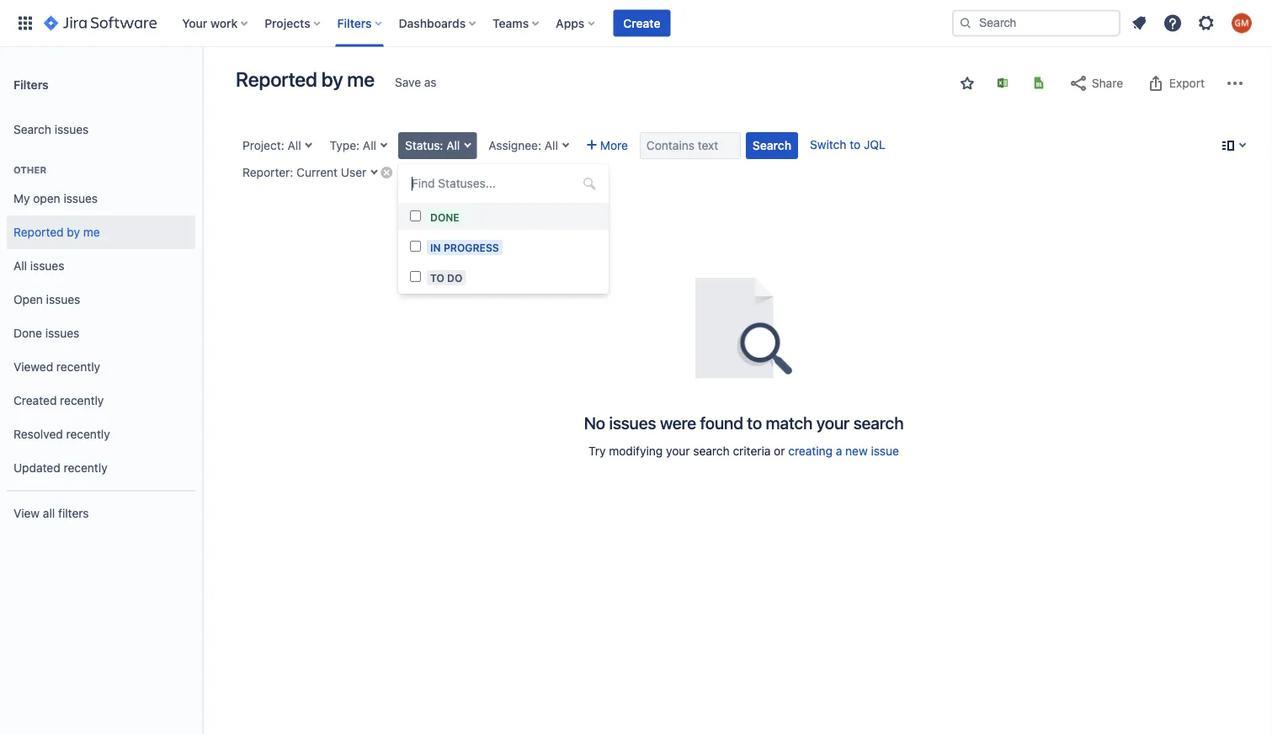 Task type: describe. For each thing, give the bounding box(es) containing it.
created recently link
[[7, 384, 195, 418]]

all for status: all
[[446, 139, 460, 152]]

no issues were found to match your search
[[584, 413, 904, 432]]

search for search issues
[[13, 123, 51, 137]]

remove criteria image
[[380, 165, 393, 179]]

all inside 'other' group
[[13, 259, 27, 273]]

work
[[210, 16, 238, 30]]

other
[[13, 165, 46, 176]]

your work
[[182, 16, 238, 30]]

match
[[766, 413, 813, 432]]

done for done
[[430, 211, 460, 223]]

create
[[623, 16, 661, 30]]

0 horizontal spatial to
[[747, 413, 762, 432]]

search issues link
[[7, 113, 195, 147]]

sidebar navigation image
[[184, 67, 221, 101]]

issues for no issues were found to match your search
[[609, 413, 656, 432]]

0 vertical spatial search
[[854, 413, 904, 432]]

apps
[[556, 16, 585, 30]]

jql
[[864, 138, 886, 152]]

in
[[430, 242, 441, 253]]

issues for done issues
[[45, 326, 79, 340]]

search for search
[[753, 139, 792, 152]]

view
[[13, 507, 40, 520]]

open
[[13, 293, 43, 307]]

issue
[[871, 444, 899, 458]]

open in google sheets image
[[1032, 76, 1046, 90]]

switch to jql link
[[810, 138, 886, 152]]

new
[[846, 444, 868, 458]]

type:
[[330, 139, 360, 152]]

to
[[430, 272, 444, 284]]

save as
[[395, 75, 437, 89]]

open issues
[[13, 293, 80, 307]]

my open issues link
[[7, 182, 195, 216]]

do
[[447, 272, 463, 284]]

project: all
[[243, 139, 301, 152]]

a
[[836, 444, 842, 458]]

default image
[[583, 177, 596, 190]]

search button
[[746, 132, 798, 159]]

as
[[424, 75, 437, 89]]

your work button
[[177, 10, 255, 37]]

no
[[584, 413, 605, 432]]

0 horizontal spatial search
[[693, 444, 730, 458]]

more
[[600, 139, 628, 152]]

view all filters link
[[7, 497, 195, 531]]

projects button
[[260, 10, 327, 37]]

dashboards button
[[394, 10, 483, 37]]

apps button
[[551, 10, 602, 37]]

criteria
[[733, 444, 771, 458]]

0 vertical spatial your
[[817, 413, 850, 432]]

1 horizontal spatial by
[[322, 67, 343, 91]]

reported by me inside reported by me link
[[13, 225, 100, 239]]

export button
[[1138, 70, 1213, 97]]

view all filters
[[13, 507, 89, 520]]

updated recently link
[[7, 451, 195, 485]]

done issues
[[13, 326, 79, 340]]

appswitcher icon image
[[15, 13, 35, 33]]

my open issues
[[13, 192, 98, 206]]

open in microsoft excel image
[[996, 76, 1010, 90]]

teams button
[[488, 10, 546, 37]]

to do
[[430, 272, 463, 284]]

banner containing your work
[[0, 0, 1272, 47]]

viewed recently link
[[7, 350, 195, 384]]

other group
[[7, 147, 195, 490]]

reported by me link
[[7, 216, 195, 249]]

all issues link
[[7, 249, 195, 283]]

resolved
[[13, 427, 63, 441]]

notifications image
[[1129, 13, 1149, 33]]

create button
[[613, 10, 671, 37]]

resolved recently link
[[7, 418, 195, 451]]

all issues
[[13, 259, 64, 273]]

all
[[43, 507, 55, 520]]

teams
[[493, 16, 529, 30]]

created recently
[[13, 394, 104, 408]]

filters button
[[332, 10, 389, 37]]

switch
[[810, 138, 847, 152]]

created
[[13, 394, 57, 408]]

save
[[395, 75, 421, 89]]

issues for all issues
[[30, 259, 64, 273]]

viewed recently
[[13, 360, 100, 374]]

Search field
[[952, 10, 1121, 37]]



Task type: locate. For each thing, give the bounding box(es) containing it.
all right type:
[[363, 139, 376, 152]]

0 horizontal spatial your
[[666, 444, 690, 458]]

reported inside 'other' group
[[13, 225, 64, 239]]

by down filters dropdown button
[[322, 67, 343, 91]]

primary element
[[10, 0, 952, 47]]

search left switch
[[753, 139, 792, 152]]

issues right open on the left of page
[[64, 192, 98, 206]]

1 vertical spatial me
[[83, 225, 100, 239]]

recently inside updated recently link
[[64, 461, 108, 475]]

your
[[182, 16, 207, 30]]

issues for search issues
[[55, 123, 89, 137]]

1 horizontal spatial filters
[[337, 16, 372, 30]]

0 horizontal spatial search
[[13, 123, 51, 137]]

done up 'in'
[[430, 211, 460, 223]]

try
[[589, 444, 606, 458]]

filters up search issues
[[13, 77, 49, 91]]

0 vertical spatial search
[[13, 123, 51, 137]]

by
[[322, 67, 343, 91], [67, 225, 80, 239]]

all up "open"
[[13, 259, 27, 273]]

resolved recently
[[13, 427, 110, 441]]

0 vertical spatial reported by me
[[236, 67, 375, 91]]

issues up "modifying"
[[609, 413, 656, 432]]

1 horizontal spatial to
[[850, 138, 861, 152]]

filters right projects 'popup button' in the top left of the page
[[337, 16, 372, 30]]

recently for viewed recently
[[56, 360, 100, 374]]

recently
[[56, 360, 100, 374], [60, 394, 104, 408], [66, 427, 110, 441], [64, 461, 108, 475]]

modifying
[[609, 444, 663, 458]]

None checkbox
[[410, 271, 421, 282]]

search image
[[959, 16, 973, 30]]

done issues link
[[7, 317, 195, 350]]

assignee:
[[489, 139, 541, 152]]

issues right "open"
[[46, 293, 80, 307]]

reported down the projects
[[236, 67, 317, 91]]

all right assignee:
[[545, 139, 558, 152]]

done for done issues
[[13, 326, 42, 340]]

1 horizontal spatial me
[[347, 67, 375, 91]]

all for type: all
[[363, 139, 376, 152]]

0 horizontal spatial me
[[83, 225, 100, 239]]

your up a
[[817, 413, 850, 432]]

share link
[[1060, 70, 1132, 97]]

in progress
[[430, 242, 499, 253]]

0 vertical spatial me
[[347, 67, 375, 91]]

search
[[854, 413, 904, 432], [693, 444, 730, 458]]

to up criteria
[[747, 413, 762, 432]]

small image
[[961, 77, 974, 90]]

all
[[288, 139, 301, 152], [363, 139, 376, 152], [446, 139, 460, 152], [545, 139, 558, 152], [13, 259, 27, 273]]

recently for updated recently
[[64, 461, 108, 475]]

help image
[[1163, 13, 1183, 33]]

reported by me down my open issues
[[13, 225, 100, 239]]

1 horizontal spatial done
[[430, 211, 460, 223]]

all right 'status:'
[[446, 139, 460, 152]]

filters
[[58, 507, 89, 520]]

banner
[[0, 0, 1272, 47]]

to
[[850, 138, 861, 152], [747, 413, 762, 432]]

were
[[660, 413, 696, 432]]

current
[[297, 165, 338, 179]]

reported
[[236, 67, 317, 91], [13, 225, 64, 239]]

updated
[[13, 461, 60, 475]]

export
[[1170, 76, 1205, 90]]

share
[[1092, 76, 1123, 90]]

type: all
[[330, 139, 376, 152]]

progress
[[444, 242, 499, 253]]

dashboards
[[399, 16, 466, 30]]

0 vertical spatial by
[[322, 67, 343, 91]]

search down "found"
[[693, 444, 730, 458]]

issues up 'open issues'
[[30, 259, 64, 273]]

recently inside viewed recently link
[[56, 360, 100, 374]]

search
[[13, 123, 51, 137], [753, 139, 792, 152]]

all for project: all
[[288, 139, 301, 152]]

filters inside dropdown button
[[337, 16, 372, 30]]

1 vertical spatial search
[[693, 444, 730, 458]]

1 horizontal spatial reported by me
[[236, 67, 375, 91]]

me down my open issues link
[[83, 225, 100, 239]]

recently for created recently
[[60, 394, 104, 408]]

open issues link
[[7, 283, 195, 317]]

recently up created recently
[[56, 360, 100, 374]]

all up reporter: current user
[[288, 139, 301, 152]]

recently down resolved recently link
[[64, 461, 108, 475]]

0 horizontal spatial reported
[[13, 225, 64, 239]]

creating a new issue link
[[788, 444, 899, 458]]

done down "open"
[[13, 326, 42, 340]]

recently down viewed recently link
[[60, 394, 104, 408]]

reporter:
[[243, 165, 293, 179]]

creating
[[788, 444, 833, 458]]

project:
[[243, 139, 284, 152]]

projects
[[265, 16, 310, 30]]

0 vertical spatial filters
[[337, 16, 372, 30]]

0 horizontal spatial filters
[[13, 77, 49, 91]]

search issues
[[13, 123, 89, 137]]

1 horizontal spatial your
[[817, 413, 850, 432]]

search up other
[[13, 123, 51, 137]]

user
[[341, 165, 367, 179]]

issues up "viewed recently"
[[45, 326, 79, 340]]

recently inside created recently link
[[60, 394, 104, 408]]

done inside 'other' group
[[13, 326, 42, 340]]

reported by me down projects 'popup button' in the top left of the page
[[236, 67, 375, 91]]

your profile and settings image
[[1232, 13, 1252, 33]]

status:
[[405, 139, 443, 152]]

recently for resolved recently
[[66, 427, 110, 441]]

0 vertical spatial done
[[430, 211, 460, 223]]

1 vertical spatial by
[[67, 225, 80, 239]]

filters
[[337, 16, 372, 30], [13, 77, 49, 91]]

1 vertical spatial reported
[[13, 225, 64, 239]]

status: all
[[405, 139, 460, 152]]

found
[[700, 413, 743, 432]]

done
[[430, 211, 460, 223], [13, 326, 42, 340]]

more button
[[580, 132, 635, 159]]

1 vertical spatial to
[[747, 413, 762, 432]]

1 vertical spatial done
[[13, 326, 42, 340]]

me
[[347, 67, 375, 91], [83, 225, 100, 239]]

settings image
[[1197, 13, 1217, 33]]

Find Statuses... field
[[407, 172, 600, 195]]

reported by me
[[236, 67, 375, 91], [13, 225, 100, 239]]

all for assignee: all
[[545, 139, 558, 152]]

recently down created recently link
[[66, 427, 110, 441]]

issues up my open issues
[[55, 123, 89, 137]]

1 horizontal spatial search
[[854, 413, 904, 432]]

recently inside resolved recently link
[[66, 427, 110, 441]]

0 horizontal spatial reported by me
[[13, 225, 100, 239]]

open
[[33, 192, 60, 206]]

0 horizontal spatial done
[[13, 326, 42, 340]]

1 vertical spatial your
[[666, 444, 690, 458]]

viewed
[[13, 360, 53, 374]]

1 vertical spatial reported by me
[[13, 225, 100, 239]]

jira software image
[[44, 13, 157, 33], [44, 13, 157, 33]]

search inside button
[[753, 139, 792, 152]]

my
[[13, 192, 30, 206]]

to left jql
[[850, 138, 861, 152]]

issues for open issues
[[46, 293, 80, 307]]

your down were
[[666, 444, 690, 458]]

0 horizontal spatial by
[[67, 225, 80, 239]]

1 horizontal spatial search
[[753, 139, 792, 152]]

or
[[774, 444, 785, 458]]

1 horizontal spatial reported
[[236, 67, 317, 91]]

1 vertical spatial search
[[753, 139, 792, 152]]

Search issues using keywords text field
[[640, 132, 741, 159]]

0 vertical spatial to
[[850, 138, 861, 152]]

by down my open issues
[[67, 225, 80, 239]]

me left the save
[[347, 67, 375, 91]]

issues
[[55, 123, 89, 137], [64, 192, 98, 206], [30, 259, 64, 273], [46, 293, 80, 307], [45, 326, 79, 340], [609, 413, 656, 432]]

0 vertical spatial reported
[[236, 67, 317, 91]]

1 vertical spatial filters
[[13, 77, 49, 91]]

try modifying your search criteria or creating a new issue
[[589, 444, 899, 458]]

by inside 'other' group
[[67, 225, 80, 239]]

your
[[817, 413, 850, 432], [666, 444, 690, 458]]

switch to jql
[[810, 138, 886, 152]]

me inside 'other' group
[[83, 225, 100, 239]]

search up issue at the bottom right of page
[[854, 413, 904, 432]]

reported up all issues
[[13, 225, 64, 239]]

save as button
[[386, 69, 445, 96]]

updated recently
[[13, 461, 108, 475]]

reporter: current user
[[243, 165, 367, 179]]

assignee: all
[[489, 139, 558, 152]]

None checkbox
[[410, 211, 421, 221], [410, 241, 421, 252], [410, 211, 421, 221], [410, 241, 421, 252]]



Task type: vqa. For each thing, say whether or not it's contained in the screenshot.
Help icon
yes



